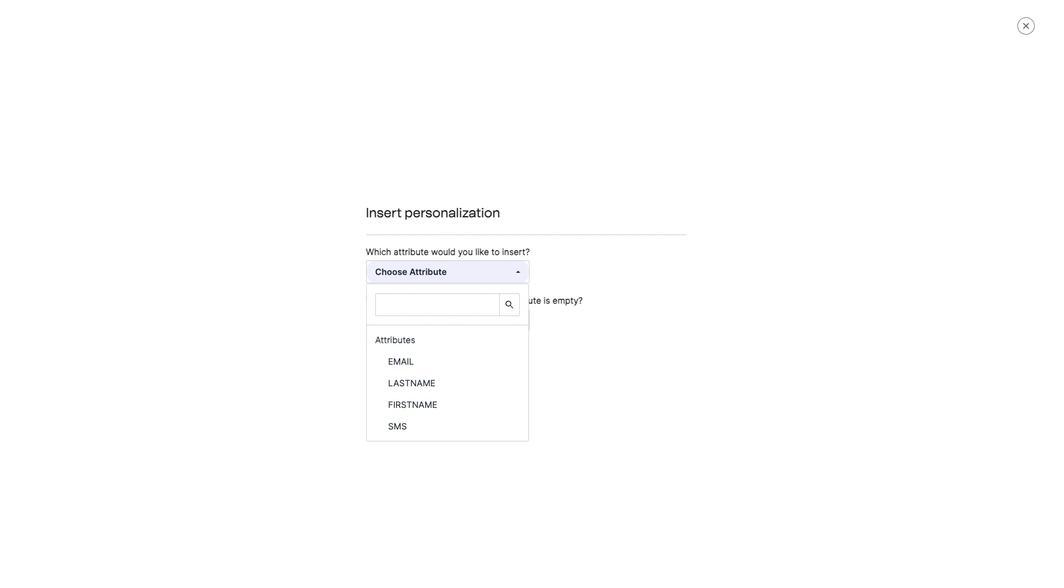Task type: describe. For each thing, give the bounding box(es) containing it.
write a short text (about 35 characters) that gives an overview of the content of your email. this will significantly increase your opening rate. this feature is supported by most email clients, like gmail and yahoo. the text will be displayed in your recipient's inbox, just below the subject.
[[323, 323, 844, 345]]

used
[[460, 295, 480, 306]]

content.
[[511, 232, 541, 241]]

0 horizontal spatial to
[[418, 414, 425, 423]]

insert personalization
[[366, 205, 500, 221]]

significantly
[[684, 323, 727, 332]]

they inside write a subject line that clearly describes your email content. it will be visible in your recipient's inbox and is the first content they will see. for example: 'private sale: 25% off our new collection'.
[[769, 232, 785, 241]]

just
[[737, 336, 750, 345]]

a for subject
[[344, 232, 348, 241]]

see.
[[801, 232, 816, 241]]

displayed
[[612, 336, 646, 345]]

1 this from the left
[[653, 323, 668, 332]]

will right it
[[550, 232, 561, 241]]

email inside write a subject line that clearly describes your email content. it will be visible in your recipient's inbox and is the first content they will see. for example: 'private sale: 25% off our new collection'.
[[490, 232, 509, 241]]

an
[[504, 323, 513, 332]]

off
[[422, 245, 432, 254]]

should
[[418, 295, 445, 306]]

sms
[[388, 421, 407, 432]]

1 of from the left
[[550, 323, 557, 332]]

next step button
[[972, 9, 1040, 30]]

Campaign name search field
[[376, 294, 495, 316]]

the down the opening
[[776, 336, 787, 345]]

choose for choose the email address to be shown in your recipients inbox when they receive your campaign or
[[323, 414, 350, 423]]

0 vertical spatial like
[[475, 247, 489, 257]]

0 horizontal spatial in
[[464, 414, 470, 423]]

search image
[[504, 300, 515, 310]]

describes
[[435, 232, 470, 241]]

short
[[350, 323, 369, 332]]

which for which value should be used if the attribute is empty?
[[366, 295, 391, 306]]

lastname
[[388, 378, 436, 389]]

subject
[[350, 232, 376, 241]]

choose attribute button
[[366, 261, 529, 283]]

1 horizontal spatial is
[[544, 295, 550, 306]]

overview
[[515, 323, 548, 332]]

when
[[549, 414, 568, 423]]

first
[[723, 232, 737, 241]]

which attribute would you like to insert?
[[366, 247, 530, 257]]

that inside write a short text (about 35 characters) that gives an overview of the content of your email. this will significantly increase your opening rate. this feature is supported by most email clients, like gmail and yahoo. the text will be displayed in your recipient's inbox, just below the subject.
[[467, 323, 481, 332]]

your left recipients
[[472, 414, 488, 423]]

insert for insert personalization
[[366, 205, 402, 221]]

email.
[[630, 323, 651, 332]]

2 of from the left
[[603, 323, 610, 332]]

like inside write a short text (about 35 characters) that gives an overview of the content of your email. this will significantly increase your opening rate. this feature is supported by most email clients, like gmail and yahoo. the text will be displayed in your recipient's inbox, just below the subject.
[[477, 336, 489, 345]]

search button
[[499, 294, 519, 316]]

shown
[[439, 414, 462, 423]]

your up displayed
[[612, 323, 628, 332]]

from
[[323, 370, 344, 381]]

lastname link
[[366, 373, 529, 394]]

receive
[[589, 414, 615, 423]]

0 horizontal spatial email
[[366, 414, 385, 423]]

'private
[[357, 245, 384, 254]]

insert button
[[366, 352, 408, 373]]

sale:
[[386, 245, 402, 254]]

attribute
[[409, 267, 447, 277]]

firstname
[[388, 400, 437, 411]]

0 horizontal spatial they
[[571, 414, 586, 423]]

is inside write a subject line that clearly describes your email content. it will be visible in your recipient's inbox and is the first content they will see. for example: 'private sale: 25% off our new collection'.
[[702, 232, 707, 241]]

increase
[[729, 323, 759, 332]]

1 vertical spatial text
[[371, 323, 385, 332]]

is inside write a short text (about 35 characters) that gives an overview of the content of your email. this will significantly increase your opening rate. this feature is supported by most email clients, like gmail and yahoo. the text will be displayed in your recipient's inbox, just below the subject.
[[350, 336, 356, 345]]

write for write a subject line that clearly describes your email content. it will be visible in your recipient's inbox and is the first content they will see. for example: 'private sale: 25% off our new collection'.
[[323, 232, 341, 241]]

25%
[[404, 245, 420, 254]]

the up the
[[559, 323, 571, 332]]

recipients
[[490, 414, 525, 423]]

visible
[[575, 232, 597, 241]]

clearly
[[409, 232, 433, 241]]

35
[[412, 323, 422, 332]]

the left sms
[[352, 414, 364, 423]]

be left shown
[[427, 414, 436, 423]]

inbox,
[[713, 336, 735, 345]]

personalization
[[405, 205, 500, 221]]

our
[[434, 245, 446, 254]]

will right the
[[587, 336, 599, 345]]

your right receive on the bottom of page
[[617, 414, 633, 423]]

your right visible
[[608, 232, 624, 241]]

example:
[[323, 245, 355, 254]]

0 vertical spatial text
[[358, 279, 373, 290]]

and inside write a short text (about 35 characters) that gives an overview of the content of your email. this will significantly increase your opening rate. this feature is supported by most email clients, like gmail and yahoo. the text will be displayed in your recipient's inbox, just below the subject.
[[513, 336, 527, 345]]

preview text
[[323, 279, 373, 290]]



Task type: locate. For each thing, give the bounding box(es) containing it.
this right the email.
[[653, 323, 668, 332]]

attribute down clearly
[[394, 247, 429, 257]]

0 vertical spatial which
[[366, 247, 391, 257]]

insert for insert
[[375, 357, 399, 368]]

a left "short"
[[344, 323, 348, 332]]

0 horizontal spatial content
[[573, 323, 601, 332]]

they right when
[[571, 414, 586, 423]]

1 vertical spatial that
[[467, 323, 481, 332]]

most
[[408, 336, 426, 345]]

inbox
[[665, 232, 684, 241], [528, 414, 547, 423]]

to left insert?
[[491, 247, 500, 257]]

is left empty?
[[544, 295, 550, 306]]

2 horizontal spatial is
[[702, 232, 707, 241]]

in down the email.
[[648, 336, 654, 345]]

that up sale:
[[393, 232, 407, 241]]

the
[[555, 336, 569, 345]]

to
[[491, 247, 500, 257], [418, 414, 425, 423]]

to down firstname
[[418, 414, 425, 423]]

1 horizontal spatial email
[[428, 336, 447, 345]]

1 which from the top
[[366, 247, 391, 257]]

campaign
[[635, 414, 669, 423]]

2 a from the top
[[344, 323, 348, 332]]

write a subject line that clearly describes your email content. it will be visible in your recipient's inbox and is the first content they will see. for example: 'private sale: 25% off our new collection'.
[[323, 232, 829, 254]]

0 vertical spatial to
[[491, 247, 500, 257]]

0 vertical spatial is
[[702, 232, 707, 241]]

0 vertical spatial inbox
[[665, 232, 684, 241]]

0 vertical spatial a
[[344, 232, 348, 241]]

which for which attribute would you like to insert?
[[366, 247, 391, 257]]

write inside write a subject line that clearly describes your email content. it will be visible in your recipient's inbox and is the first content they will see. for example: 'private sale: 25% off our new collection'.
[[323, 232, 341, 241]]

supported
[[358, 336, 395, 345]]

1 horizontal spatial to
[[491, 247, 500, 257]]

2 horizontal spatial in
[[648, 336, 654, 345]]

None text field
[[331, 209, 761, 221], [331, 299, 761, 312], [331, 209, 761, 221], [331, 299, 761, 312]]

which
[[366, 247, 391, 257], [366, 295, 391, 306]]

collection'.
[[465, 245, 503, 254]]

is down "short"
[[350, 336, 356, 345]]

0 vertical spatial they
[[769, 232, 785, 241]]

of up the
[[550, 323, 557, 332]]

1 horizontal spatial that
[[467, 323, 481, 332]]

yahoo.
[[529, 336, 553, 345]]

0 vertical spatial attribute
[[394, 247, 429, 257]]

they
[[769, 232, 785, 241], [571, 414, 586, 423]]

which left the value
[[366, 295, 391, 306]]

2 vertical spatial is
[[350, 336, 356, 345]]

attribute up overview
[[506, 295, 541, 306]]

for
[[818, 232, 829, 241]]

2 horizontal spatial email
[[490, 232, 509, 241]]

content down empty?
[[573, 323, 601, 332]]

1 vertical spatial they
[[571, 414, 586, 423]]

in inside write a subject line that clearly describes your email content. it will be visible in your recipient's inbox and is the first content they will see. for example: 'private sale: 25% off our new collection'.
[[599, 232, 606, 241]]

line
[[378, 232, 391, 241]]

subject.
[[789, 336, 818, 345]]

next step
[[981, 14, 1022, 25]]

will
[[550, 232, 561, 241], [787, 232, 799, 241], [670, 323, 682, 332], [587, 336, 599, 345]]

a for short
[[344, 323, 348, 332]]

clients,
[[449, 336, 475, 345]]

content inside write a subject line that clearly describes your email content. it will be visible in your recipient's inbox and is the first content they will see. for example: 'private sale: 25% off our new collection'.
[[740, 232, 767, 241]]

email left sms
[[366, 414, 385, 423]]

1 vertical spatial choose
[[323, 414, 350, 423]]

like right you
[[475, 247, 489, 257]]

0 vertical spatial in
[[599, 232, 606, 241]]

a inside write a short text (about 35 characters) that gives an overview of the content of your email. this will significantly increase your opening rate. this feature is supported by most email clients, like gmail and yahoo. the text will be displayed in your recipient's inbox, just below the subject.
[[344, 323, 348, 332]]

None text field
[[366, 310, 529, 332]]

0 vertical spatial choose
[[375, 267, 407, 277]]

content inside write a short text (about 35 characters) that gives an overview of the content of your email. this will significantly increase your opening rate. this feature is supported by most email clients, like gmail and yahoo. the text will be displayed in your recipient's inbox, just below the subject.
[[573, 323, 601, 332]]

it
[[543, 232, 548, 241]]

be
[[563, 232, 572, 241], [447, 295, 458, 306], [601, 336, 610, 345], [427, 414, 436, 423]]

choose for choose attribute
[[375, 267, 407, 277]]

write for write a short text (about 35 characters) that gives an overview of the content of your email. this will significantly increase your opening rate. this feature is supported by most email clients, like gmail and yahoo. the text will be displayed in your recipient's inbox, just below the subject.
[[323, 323, 341, 332]]

gives
[[483, 323, 502, 332]]

feature
[[323, 336, 348, 345]]

1 vertical spatial content
[[573, 323, 601, 332]]

opening
[[779, 323, 808, 332]]

recipient's inside write a subject line that clearly describes your email content. it will be visible in your recipient's inbox and is the first content they will see. for example: 'private sale: 25% off our new collection'.
[[626, 232, 662, 241]]

email link
[[366, 351, 529, 373]]

like down gives
[[477, 336, 489, 345]]

firstname link
[[366, 394, 529, 416]]

1 vertical spatial recipient's
[[674, 336, 711, 345]]

choose the email address to be shown in your recipients inbox when they receive your campaign or
[[323, 414, 679, 423]]

2 write from the top
[[323, 323, 341, 332]]

1 vertical spatial email
[[428, 336, 447, 345]]

1 horizontal spatial and
[[686, 232, 699, 241]]

0 vertical spatial that
[[393, 232, 407, 241]]

characters)
[[424, 323, 465, 332]]

email up collection'.
[[490, 232, 509, 241]]

recipient's inside write a short text (about 35 characters) that gives an overview of the content of your email. this will significantly increase your opening rate. this feature is supported by most email clients, like gmail and yahoo. the text will be displayed in your recipient's inbox, just below the subject.
[[674, 336, 711, 345]]

that
[[393, 232, 407, 241], [467, 323, 481, 332]]

your right displayed
[[657, 336, 672, 345]]

of left the email.
[[603, 323, 610, 332]]

like
[[475, 247, 489, 257], [477, 336, 489, 345]]

1 a from the top
[[344, 232, 348, 241]]

1 vertical spatial attribute
[[506, 295, 541, 306]]

will left significantly
[[670, 323, 682, 332]]

or
[[672, 414, 679, 423]]

insert up the line
[[366, 205, 402, 221]]

that up the clients,
[[467, 323, 481, 332]]

if
[[483, 295, 488, 306]]

the left first
[[709, 232, 721, 241]]

email down the characters)
[[428, 336, 447, 345]]

1 horizontal spatial they
[[769, 232, 785, 241]]

1 horizontal spatial inbox
[[665, 232, 684, 241]]

you
[[458, 247, 473, 257]]

write
[[323, 232, 341, 241], [323, 323, 341, 332]]

content right first
[[740, 232, 767, 241]]

would
[[431, 247, 456, 257]]

0 horizontal spatial of
[[550, 323, 557, 332]]

empty?
[[553, 295, 583, 306]]

write up feature in the left bottom of the page
[[323, 323, 341, 332]]

from email
[[323, 370, 368, 381]]

rate.
[[810, 323, 826, 332]]

the right "if"
[[490, 295, 504, 306]]

choose
[[375, 267, 407, 277], [323, 414, 350, 423]]

preview
[[323, 279, 355, 290]]

be left displayed
[[601, 336, 610, 345]]

attributes
[[375, 335, 415, 346]]

the inside write a subject line that clearly describes your email content. it will be visible in your recipient's inbox and is the first content they will see. for example: 'private sale: 25% off our new collection'.
[[709, 232, 721, 241]]

value
[[394, 295, 415, 306]]

email inside write a short text (about 35 characters) that gives an overview of the content of your email. this will significantly increase your opening rate. this feature is supported by most email clients, like gmail and yahoo. the text will be displayed in your recipient's inbox, just below the subject.
[[428, 336, 447, 345]]

1 vertical spatial is
[[544, 295, 550, 306]]

1 vertical spatial write
[[323, 323, 341, 332]]

0 horizontal spatial recipient's
[[626, 232, 662, 241]]

they left see.
[[769, 232, 785, 241]]

address
[[387, 414, 416, 423]]

this
[[653, 323, 668, 332], [829, 323, 844, 332]]

1 vertical spatial like
[[477, 336, 489, 345]]

0 horizontal spatial this
[[653, 323, 668, 332]]

your up collection'.
[[472, 232, 488, 241]]

inbox inside write a subject line that clearly describes your email content. it will be visible in your recipient's inbox and is the first content they will see. for example: 'private sale: 25% off our new collection'.
[[665, 232, 684, 241]]

1 vertical spatial a
[[344, 323, 348, 332]]

write inside write a short text (about 35 characters) that gives an overview of the content of your email. this will significantly increase your opening rate. this feature is supported by most email clients, like gmail and yahoo. the text will be displayed in your recipient's inbox, just below the subject.
[[323, 323, 341, 332]]

1 vertical spatial insert
[[375, 357, 399, 368]]

new
[[448, 245, 463, 254]]

1 vertical spatial inbox
[[528, 414, 547, 423]]

a inside write a subject line that clearly describes your email content. it will be visible in your recipient's inbox and is the first content they will see. for example: 'private sale: 25% off our new collection'.
[[344, 232, 348, 241]]

write up example:
[[323, 232, 341, 241]]

recipient's
[[626, 232, 662, 241], [674, 336, 711, 345]]

1 horizontal spatial content
[[740, 232, 767, 241]]

0 vertical spatial email
[[490, 232, 509, 241]]

0 horizontal spatial inbox
[[528, 414, 547, 423]]

1 horizontal spatial of
[[603, 323, 610, 332]]

of
[[550, 323, 557, 332], [603, 323, 610, 332]]

a
[[344, 232, 348, 241], [344, 323, 348, 332]]

in inside write a short text (about 35 characters) that gives an overview of the content of your email. this will significantly increase your opening rate. this feature is supported by most email clients, like gmail and yahoo. the text will be displayed in your recipient's inbox, just below the subject.
[[648, 336, 654, 345]]

(about
[[387, 323, 410, 332]]

0 vertical spatial write
[[323, 232, 341, 241]]

choose inside button
[[375, 267, 407, 277]]

that inside write a subject line that clearly describes your email content. it will be visible in your recipient's inbox and is the first content they will see. for example: 'private sale: 25% off our new collection'.
[[393, 232, 407, 241]]

is left first
[[702, 232, 707, 241]]

content
[[740, 232, 767, 241], [573, 323, 601, 332]]

1 vertical spatial which
[[366, 295, 391, 306]]

email
[[388, 356, 414, 367]]

text right the
[[571, 336, 585, 345]]

next
[[981, 14, 1000, 25]]

a up example:
[[344, 232, 348, 241]]

and left first
[[686, 232, 699, 241]]

0 horizontal spatial that
[[393, 232, 407, 241]]

below
[[752, 336, 773, 345]]

sms link
[[366, 416, 529, 438]]

2 vertical spatial in
[[464, 414, 470, 423]]

which value should be used if the attribute is empty?
[[366, 295, 583, 306]]

2 vertical spatial text
[[571, 336, 585, 345]]

in right visible
[[599, 232, 606, 241]]

0 horizontal spatial and
[[513, 336, 527, 345]]

email
[[346, 370, 368, 381]]

choose down sale:
[[375, 267, 407, 277]]

0 horizontal spatial is
[[350, 336, 356, 345]]

1 horizontal spatial in
[[599, 232, 606, 241]]

by
[[397, 336, 406, 345]]

1 vertical spatial in
[[648, 336, 654, 345]]

1 horizontal spatial this
[[829, 323, 844, 332]]

arrow right image
[[1024, 15, 1031, 24]]

this right the 'rate.'
[[829, 323, 844, 332]]

2 which from the top
[[366, 295, 391, 306]]

the
[[709, 232, 721, 241], [490, 295, 504, 306], [559, 323, 571, 332], [776, 336, 787, 345], [352, 414, 364, 423]]

2 this from the left
[[829, 323, 844, 332]]

insert?
[[502, 247, 530, 257]]

0 vertical spatial insert
[[366, 205, 402, 221]]

attribute
[[394, 247, 429, 257], [506, 295, 541, 306]]

text right preview
[[358, 279, 373, 290]]

1 horizontal spatial choose
[[375, 267, 407, 277]]

0 vertical spatial content
[[740, 232, 767, 241]]

2 vertical spatial email
[[366, 414, 385, 423]]

1 horizontal spatial recipient's
[[674, 336, 711, 345]]

0 horizontal spatial attribute
[[394, 247, 429, 257]]

will left see.
[[787, 232, 799, 241]]

insert inside button
[[375, 357, 399, 368]]

text up supported
[[371, 323, 385, 332]]

choose attribute
[[375, 267, 447, 277]]

be inside write a subject line that clearly describes your email content. it will be visible in your recipient's inbox and is the first content they will see. for example: 'private sale: 25% off our new collection'.
[[563, 232, 572, 241]]

0 vertical spatial and
[[686, 232, 699, 241]]

choose down from
[[323, 414, 350, 423]]

1 vertical spatial to
[[418, 414, 425, 423]]

in
[[599, 232, 606, 241], [648, 336, 654, 345], [464, 414, 470, 423]]

0 horizontal spatial choose
[[323, 414, 350, 423]]

insert down attributes
[[375, 357, 399, 368]]

your
[[472, 232, 488, 241], [608, 232, 624, 241], [612, 323, 628, 332], [761, 323, 777, 332], [657, 336, 672, 345], [472, 414, 488, 423], [617, 414, 633, 423]]

insert
[[366, 205, 402, 221], [375, 357, 399, 368]]

which down the line
[[366, 247, 391, 257]]

gmail
[[491, 336, 511, 345]]

your up below
[[761, 323, 777, 332]]

text
[[358, 279, 373, 290], [371, 323, 385, 332], [571, 336, 585, 345]]

step
[[1002, 14, 1022, 25]]

1 horizontal spatial attribute
[[506, 295, 541, 306]]

be inside write a short text (about 35 characters) that gives an overview of the content of your email. this will significantly increase your opening rate. this feature is supported by most email clients, like gmail and yahoo. the text will be displayed in your recipient's inbox, just below the subject.
[[601, 336, 610, 345]]

be left used
[[447, 295, 458, 306]]

is
[[702, 232, 707, 241], [544, 295, 550, 306], [350, 336, 356, 345]]

be left visible
[[563, 232, 572, 241]]

in right shown
[[464, 414, 470, 423]]

and down an
[[513, 336, 527, 345]]

1 vertical spatial and
[[513, 336, 527, 345]]

0 vertical spatial recipient's
[[626, 232, 662, 241]]

1 write from the top
[[323, 232, 341, 241]]

and inside write a subject line that clearly describes your email content. it will be visible in your recipient's inbox and is the first content they will see. for example: 'private sale: 25% off our new collection'.
[[686, 232, 699, 241]]



Task type: vqa. For each thing, say whether or not it's contained in the screenshot.
email to the top
yes



